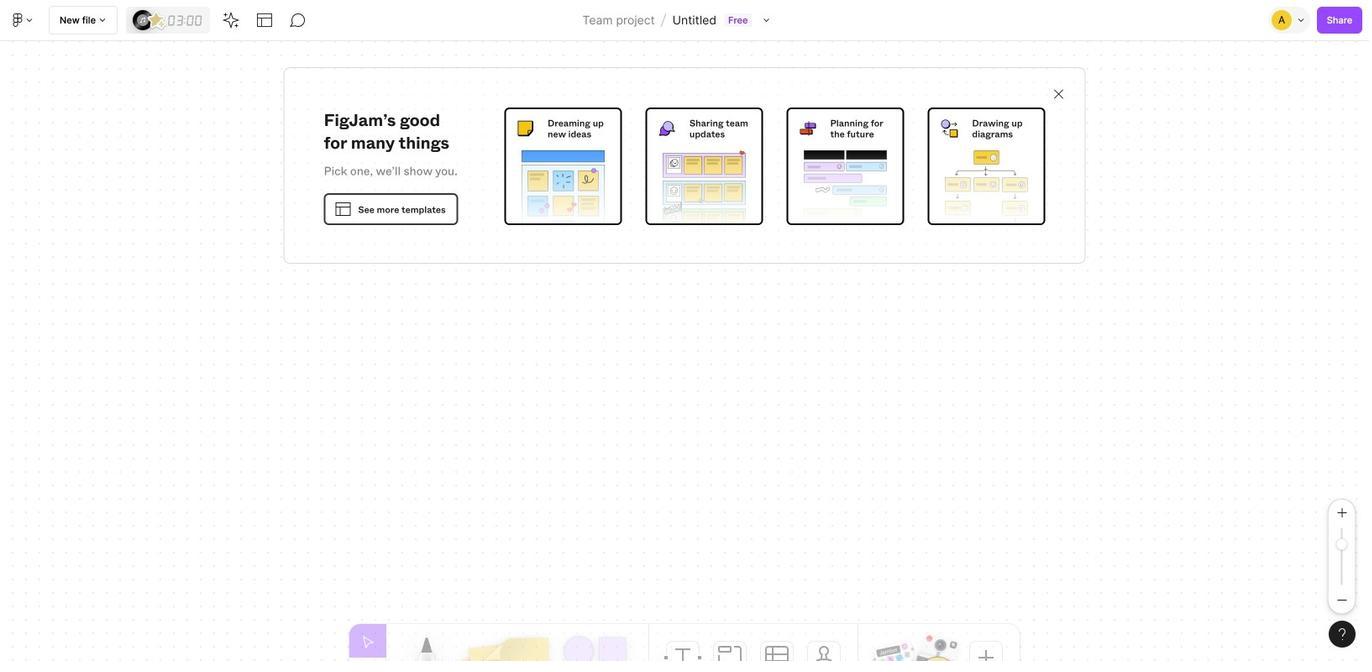 Task type: vqa. For each thing, say whether or not it's contained in the screenshot.
Mood board image
no



Task type: locate. For each thing, give the bounding box(es) containing it.
view comments image
[[290, 12, 307, 29]]

sharing team updates option
[[646, 108, 763, 228]]

main toolbar region
[[0, 0, 1369, 41]]

File name text field
[[672, 9, 717, 31]]

dreaming up new ideas option
[[504, 108, 622, 228]]



Task type: describe. For each thing, give the bounding box(es) containing it.
planning for the future option
[[787, 108, 904, 225]]

make something use cases list box
[[504, 108, 1046, 228]]

drawing up diagrams option
[[928, 108, 1046, 228]]

multiplayer tools image
[[1295, 0, 1309, 40]]



